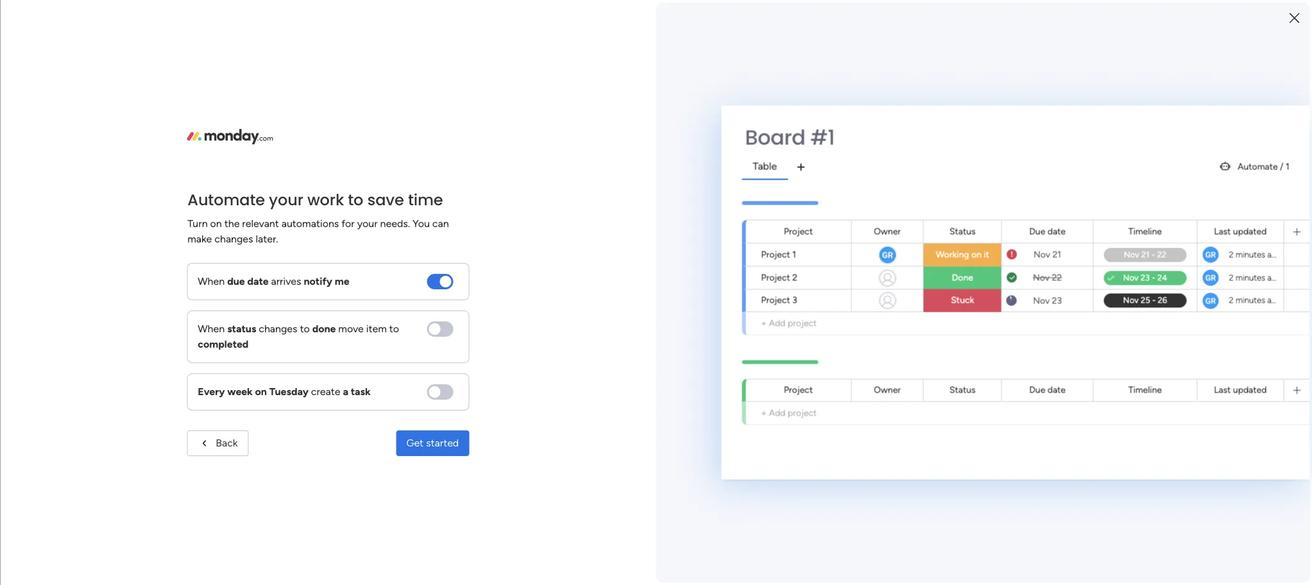 Task type: vqa. For each thing, say whether or not it's contained in the screenshot.
check circle image inside the Invite Team Members link
no



Task type: locate. For each thing, give the bounding box(es) containing it.
1 up 2
[[793, 249, 796, 260]]

project
[[784, 226, 813, 237], [761, 249, 790, 260], [271, 261, 306, 273], [761, 272, 790, 283], [761, 295, 790, 306], [784, 385, 813, 396]]

with
[[1217, 403, 1237, 415]]

1 horizontal spatial changes
[[259, 322, 297, 335]]

workspaces
[[274, 375, 337, 389]]

my
[[255, 375, 271, 389]]

turn on the relevant automations for your needs. you can make changes later.
[[188, 217, 449, 245]]

2 owner from the top
[[874, 385, 901, 396]]

2 horizontal spatial email
[[824, 7, 846, 19]]

1 vertical spatial date
[[247, 275, 269, 287]]

1 horizontal spatial email
[[755, 7, 778, 19]]

a
[[343, 385, 348, 398]]

to up for
[[348, 189, 363, 210]]

1
[[1286, 161, 1290, 172], [793, 249, 796, 260]]

email for change email address
[[824, 7, 846, 19]]

0 vertical spatial updated
[[1233, 226, 1267, 237]]

automate left /
[[1238, 161, 1278, 172]]

give feedback
[[1087, 75, 1149, 86]]

your inside turn on the relevant automations for your needs. you can make changes later.
[[357, 217, 378, 229]]

completed
[[198, 338, 249, 350]]

email left address:
[[519, 7, 542, 19]]

updated down lottie animation element
[[1233, 226, 1267, 237]]

1 when from the top
[[198, 275, 225, 287]]

0
[[371, 333, 377, 344]]

on inside turn on the relevant automations for your needs. you can make changes later.
[[210, 217, 222, 229]]

feed
[[297, 332, 321, 346]]

logo image
[[187, 129, 273, 144]]

email right change on the top of page
[[824, 7, 846, 19]]

automate for automate / 1
[[1238, 161, 1278, 172]]

address:
[[544, 7, 580, 19]]

0 vertical spatial on
[[210, 217, 222, 229]]

due
[[1029, 226, 1046, 237], [1029, 385, 1046, 396]]

you
[[413, 217, 430, 229]]

1 horizontal spatial automate
[[1238, 161, 1278, 172]]

1 vertical spatial last
[[1214, 385, 1231, 396]]

the
[[224, 217, 240, 229]]

1 due date from the top
[[1029, 226, 1066, 237]]

3 email from the left
[[824, 7, 846, 19]]

project for project 3
[[761, 295, 790, 306]]

to right item
[[389, 322, 399, 335]]

timeline down profile
[[1129, 226, 1162, 237]]

back
[[216, 437, 238, 449]]

app
[[1172, 227, 1189, 238]]

quick search
[[1183, 74, 1244, 86]]

0 vertical spatial due
[[1029, 226, 1046, 237]]

2 email from the left
[[755, 7, 778, 19]]

+
[[761, 318, 767, 329], [761, 408, 767, 418]]

2 + from the top
[[761, 408, 767, 418]]

project
[[788, 318, 817, 329], [788, 408, 817, 418]]

on left the
[[210, 217, 222, 229]]

automate up the
[[188, 189, 265, 210]]

work right 'component' icon at the left top of the page
[[269, 282, 288, 293]]

0 vertical spatial date
[[1048, 226, 1066, 237]]

to for work
[[348, 189, 363, 210]]

2 due from the top
[[1029, 385, 1046, 396]]

started
[[426, 437, 459, 449]]

timeline
[[1129, 226, 1162, 237], [1129, 385, 1162, 396]]

back button
[[187, 431, 249, 456]]

last
[[1214, 226, 1231, 237], [1214, 385, 1231, 396]]

turn
[[188, 217, 208, 229]]

when inside when status changes to done move item to completed
[[198, 322, 225, 335]]

2 last updated from the top
[[1214, 385, 1267, 396]]

templates
[[1128, 418, 1174, 430]]

2 when from the top
[[198, 322, 225, 335]]

get
[[406, 437, 424, 449]]

1 vertical spatial project
[[788, 408, 817, 418]]

1 vertical spatial +
[[761, 408, 767, 418]]

0 vertical spatial add
[[769, 318, 786, 329]]

last updated up with
[[1214, 385, 1267, 396]]

status
[[227, 322, 256, 335]]

0 vertical spatial due date
[[1029, 226, 1066, 237]]

0 vertical spatial changes
[[215, 233, 253, 245]]

1 vertical spatial changes
[[259, 322, 297, 335]]

when due date arrives notify me
[[198, 275, 349, 287]]

1 vertical spatial owner
[[874, 385, 901, 396]]

email right resend on the right of page
[[755, 7, 778, 19]]

for
[[342, 217, 355, 229]]

1 vertical spatial add
[[769, 408, 786, 418]]

0 horizontal spatial 1
[[793, 249, 796, 260]]

complete profile
[[1094, 210, 1167, 222]]

1 owner from the top
[[874, 226, 901, 237]]

relevant
[[242, 217, 279, 229]]

1 vertical spatial when
[[198, 322, 225, 335]]

1 vertical spatial + add project
[[761, 408, 817, 418]]

2 project from the top
[[788, 408, 817, 418]]

0 vertical spatial status
[[950, 226, 976, 237]]

last updated right app
[[1214, 226, 1267, 237]]

learn & get inspired
[[1062, 488, 1154, 500]]

when
[[198, 275, 225, 287], [198, 322, 225, 335]]

changes right open update feed (inbox) icon
[[259, 322, 297, 335]]

updated up with
[[1233, 385, 1267, 396]]

needs.
[[380, 217, 410, 229]]

1 vertical spatial last updated
[[1214, 385, 1267, 396]]

change email address link
[[788, 7, 882, 19]]

resend
[[720, 7, 752, 19]]

1 right /
[[1286, 161, 1290, 172]]

confirm
[[462, 7, 495, 19]]

help center element
[[1062, 574, 1255, 585]]

resend email
[[720, 7, 778, 19]]

0 horizontal spatial changes
[[215, 233, 253, 245]]

0 vertical spatial 1
[[1286, 161, 1290, 172]]

0 horizontal spatial work
[[269, 282, 288, 293]]

when for when due date arrives notify me
[[198, 275, 225, 287]]

add
[[769, 318, 786, 329], [769, 408, 786, 418]]

1 project from the top
[[788, 318, 817, 329]]

owner
[[874, 226, 901, 237], [874, 385, 901, 396]]

1 vertical spatial timeline
[[1129, 385, 1162, 396]]

2 + add project from the top
[[761, 408, 817, 418]]

1 email from the left
[[519, 7, 542, 19]]

changes
[[215, 233, 253, 245], [259, 322, 297, 335]]

updated
[[1233, 226, 1267, 237], [1233, 385, 1267, 396]]

project for project 2
[[761, 272, 790, 283]]

on right close my workspaces icon
[[255, 385, 267, 398]]

0 vertical spatial automate
[[1238, 161, 1278, 172]]

0 horizontal spatial automate
[[188, 189, 265, 210]]

due date
[[1029, 226, 1066, 237], [1029, 385, 1066, 396]]

lottie animation element
[[1208, 153, 1304, 183]]

to left done
[[300, 322, 310, 335]]

feedback
[[1109, 75, 1149, 86]]

work up automations
[[307, 189, 344, 210]]

1 horizontal spatial on
[[255, 385, 267, 398]]

0 horizontal spatial email
[[519, 7, 542, 19]]

timeline up workflow
[[1129, 385, 1162, 396]]

0 vertical spatial owner
[[874, 226, 901, 237]]

last up with
[[1214, 385, 1231, 396]]

your right for
[[357, 217, 378, 229]]

project for project 1
[[761, 249, 790, 260]]

recently visited
[[255, 131, 340, 145]]

0 vertical spatial project
[[788, 318, 817, 329]]

1 vertical spatial status
[[950, 385, 976, 396]]

date
[[1048, 226, 1066, 237], [247, 275, 269, 287], [1048, 385, 1066, 396]]

notify
[[304, 275, 332, 287]]

0 vertical spatial +
[[761, 318, 767, 329]]

/
[[1280, 161, 1284, 172]]

0 vertical spatial work
[[307, 189, 344, 210]]

0 vertical spatial + add project
[[761, 318, 817, 329]]

+ add project
[[761, 318, 817, 329], [761, 408, 817, 418]]

update
[[255, 332, 294, 346]]

0 vertical spatial timeline
[[1129, 226, 1162, 237]]

when left the due
[[198, 275, 225, 287]]

your up made
[[1099, 403, 1120, 415]]

2 vertical spatial date
[[1048, 385, 1066, 396]]

1 vertical spatial automate
[[188, 189, 265, 210]]

0 horizontal spatial on
[[210, 217, 222, 229]]

quick search button
[[1162, 68, 1255, 93]]

1 horizontal spatial work
[[307, 189, 344, 210]]

1 vertical spatial due date
[[1029, 385, 1066, 396]]

1 vertical spatial due
[[1029, 385, 1046, 396]]

project 2
[[761, 272, 798, 283]]

1 vertical spatial 1
[[793, 249, 796, 260]]

last right app
[[1214, 226, 1231, 237]]

0 vertical spatial last updated
[[1214, 226, 1267, 237]]

automate
[[1238, 161, 1278, 172], [188, 189, 265, 210]]

to for changes
[[300, 322, 310, 335]]

change
[[788, 7, 821, 19]]

2 horizontal spatial to
[[389, 322, 399, 335]]

1 last from the top
[[1214, 226, 1231, 237]]

1 horizontal spatial to
[[348, 189, 363, 210]]

0 horizontal spatial to
[[300, 322, 310, 335]]

week
[[227, 385, 253, 398]]

on
[[210, 217, 222, 229], [255, 385, 267, 398]]

close recently visited image
[[237, 130, 252, 146]]

minutes
[[1178, 403, 1214, 415]]

changes down the
[[215, 233, 253, 245]]

your up automations
[[269, 189, 303, 210]]

to
[[348, 189, 363, 210], [300, 322, 310, 335], [389, 322, 399, 335]]

1 status from the top
[[950, 226, 976, 237]]

install our mobile app link
[[1094, 225, 1255, 240]]

list box
[[0, 177, 164, 375]]

update feed (inbox)
[[255, 332, 362, 346]]

option
[[0, 179, 164, 182]]

1 timeline from the top
[[1129, 226, 1162, 237]]

0 vertical spatial when
[[198, 275, 225, 287]]

2 timeline from the top
[[1129, 385, 1162, 396]]

when up the completed
[[198, 322, 225, 335]]

complete profile link
[[1081, 209, 1255, 224]]

board #1
[[745, 123, 835, 152]]

0 vertical spatial last
[[1214, 226, 1231, 237]]

1 vertical spatial updated
[[1233, 385, 1267, 396]]



Task type: describe. For each thing, give the bounding box(es) containing it.
v2 bolt switch image
[[1173, 73, 1180, 88]]

our
[[1122, 227, 1138, 238]]

3
[[793, 295, 797, 306]]

please
[[432, 7, 459, 19]]

can
[[432, 217, 449, 229]]

made
[[1100, 418, 1125, 430]]

arrives
[[271, 275, 301, 287]]

when for when status changes to done move item to completed
[[198, 322, 225, 335]]

complete
[[1094, 210, 1137, 222]]

2 last from the top
[[1214, 385, 1231, 396]]

project 3
[[761, 295, 797, 306]]

boost
[[1070, 403, 1097, 415]]

work management > main workspace
[[269, 282, 419, 293]]

boost your workflow in minutes with ready-made templates
[[1070, 403, 1237, 430]]

lottie animation image
[[1208, 153, 1304, 179]]

tuesday
[[269, 385, 309, 398]]

due
[[227, 275, 245, 287]]

getting started element
[[1062, 512, 1255, 564]]

your right confirm
[[498, 7, 517, 19]]

automations
[[282, 217, 339, 229]]

done
[[312, 322, 336, 335]]

2
[[793, 272, 798, 283]]

2 updated from the top
[[1233, 385, 1267, 396]]

workspace
[[375, 282, 419, 293]]

my workspaces
[[255, 375, 337, 389]]

search
[[1212, 74, 1244, 86]]

management
[[291, 282, 344, 293]]

(inbox)
[[323, 332, 362, 346]]

resend email link
[[720, 7, 778, 19]]

get started
[[406, 437, 459, 449]]

robinsongreg175@gmail.com
[[583, 7, 708, 19]]

1 add from the top
[[769, 318, 786, 329]]

when status changes to done move item to completed
[[198, 322, 399, 350]]

learn
[[1062, 488, 1088, 500]]

workflow
[[1122, 403, 1164, 415]]

component image
[[253, 280, 264, 292]]

project management
[[271, 261, 370, 273]]

project 1
[[761, 249, 796, 260]]

move
[[338, 322, 364, 335]]

mobile
[[1140, 227, 1169, 238]]

main
[[354, 282, 373, 293]]

save
[[367, 189, 404, 210]]

get
[[1099, 488, 1115, 500]]

add to favorites image
[[402, 260, 415, 273]]

v2 user feedback image
[[1072, 73, 1082, 88]]

2 due date from the top
[[1029, 385, 1066, 396]]

me
[[335, 275, 349, 287]]

task
[[351, 385, 371, 398]]

>
[[346, 282, 351, 293]]

install our mobile app
[[1094, 227, 1189, 238]]

board
[[745, 123, 805, 152]]

quick
[[1183, 74, 1210, 86]]

automate / 1
[[1238, 161, 1290, 172]]

automate your work to save time
[[188, 189, 443, 210]]

get started button
[[396, 431, 469, 456]]

1 last updated from the top
[[1214, 226, 1267, 237]]

project for project management
[[271, 261, 306, 273]]

1 updated from the top
[[1233, 226, 1267, 237]]

recently
[[255, 131, 302, 145]]

project management, main board element
[[0, 180, 164, 202]]

in
[[1167, 403, 1175, 415]]

inspired
[[1118, 488, 1154, 500]]

circle o image
[[1081, 212, 1090, 221]]

please confirm your email address: robinsongreg175@gmail.com
[[432, 7, 708, 19]]

templates image image
[[1074, 303, 1243, 391]]

1 vertical spatial on
[[255, 385, 267, 398]]

changes inside turn on the relevant automations for your needs. you can make changes later.
[[215, 233, 253, 245]]

email for resend email
[[755, 7, 778, 19]]

give
[[1087, 75, 1107, 86]]

item
[[366, 322, 387, 335]]

address
[[849, 7, 882, 19]]

management
[[308, 261, 370, 273]]

1 vertical spatial work
[[269, 282, 288, 293]]

close my workspaces image
[[237, 375, 252, 390]]

time
[[408, 189, 443, 210]]

changes inside when status changes to done move item to completed
[[259, 322, 297, 335]]

#1
[[810, 123, 835, 152]]

change email address
[[788, 7, 882, 19]]

profile
[[1139, 210, 1167, 222]]

ready-
[[1070, 418, 1100, 430]]

automate for automate your work to save time
[[188, 189, 265, 210]]

1 + add project from the top
[[761, 318, 817, 329]]

public board image
[[253, 260, 267, 274]]

open update feed (inbox) image
[[237, 331, 252, 347]]

make
[[188, 233, 212, 245]]

&
[[1090, 488, 1097, 500]]

1 horizontal spatial 1
[[1286, 161, 1290, 172]]

1 + from the top
[[761, 318, 767, 329]]

later.
[[256, 233, 278, 245]]

1 due from the top
[[1029, 226, 1046, 237]]

2 add from the top
[[769, 408, 786, 418]]

2 status from the top
[[950, 385, 976, 396]]

every week on tuesday create a task
[[198, 385, 371, 398]]

your inside boost your workflow in minutes with ready-made templates
[[1099, 403, 1120, 415]]

install
[[1094, 227, 1119, 238]]

every
[[198, 385, 225, 398]]



